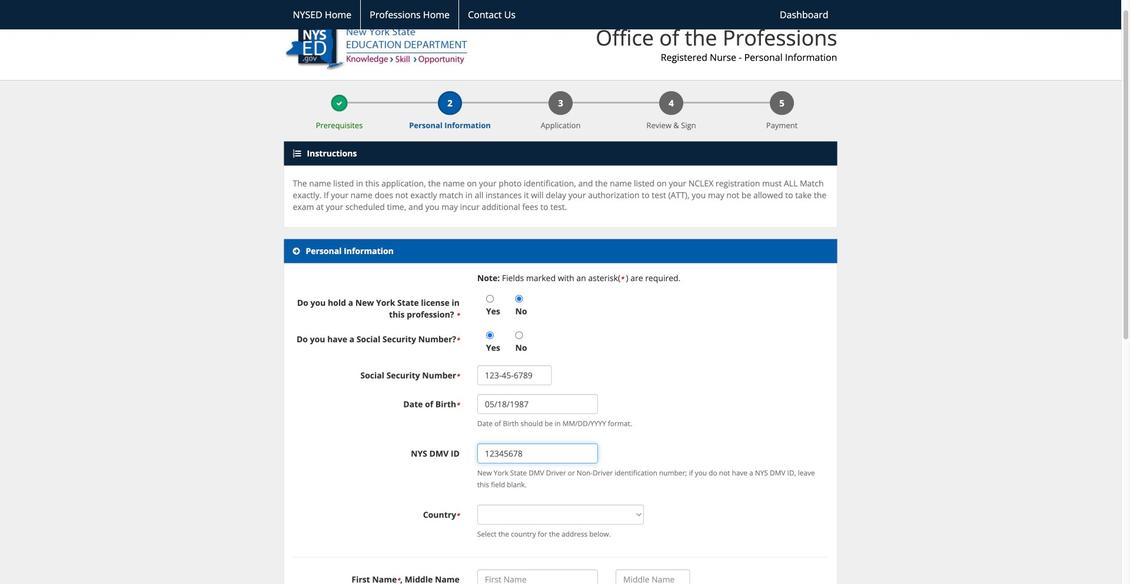 Task type: locate. For each thing, give the bounding box(es) containing it.
None radio
[[486, 295, 494, 303], [486, 332, 494, 340], [516, 332, 523, 340], [486, 295, 494, 303], [486, 332, 494, 340], [516, 332, 523, 340]]

None radio
[[516, 295, 523, 303]]

arrow circle right image
[[293, 247, 300, 256]]

None text field
[[477, 366, 552, 386]]

First Name text field
[[477, 570, 598, 585]]



Task type: describe. For each thing, give the bounding box(es) containing it.
check image
[[337, 101, 342, 107]]

Middle Name text field
[[616, 570, 690, 585]]

MM/DD/YYYY text field
[[477, 395, 598, 415]]

list ol image
[[293, 150, 301, 158]]

ID text field
[[477, 444, 598, 464]]



Task type: vqa. For each thing, say whether or not it's contained in the screenshot.
arrow circle right image at the top of page
yes



